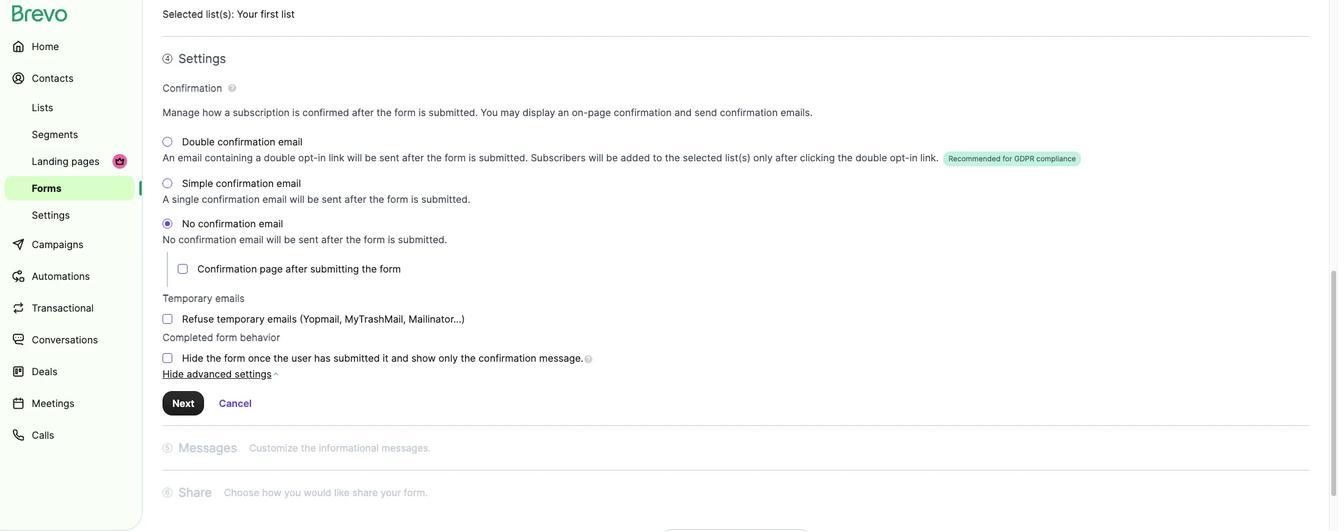 Task type: describe. For each thing, give the bounding box(es) containing it.
campaigns link
[[5, 230, 134, 259]]

conversations
[[32, 334, 98, 346]]

confirmed
[[303, 106, 349, 119]]

1 vertical spatial page
[[260, 263, 283, 275]]

1 vertical spatial only
[[439, 352, 458, 364]]

2 double from the left
[[856, 152, 887, 164]]

forms
[[32, 182, 62, 194]]

once
[[248, 352, 271, 364]]

email for double confirmation email
[[278, 136, 303, 148]]

an
[[163, 152, 175, 164]]

simple
[[182, 177, 213, 189]]

contacts link
[[5, 64, 134, 93]]

you
[[284, 486, 301, 498]]

your
[[381, 486, 401, 498]]

0 horizontal spatial sent
[[298, 233, 319, 246]]

submitted
[[333, 352, 380, 364]]

messages
[[178, 440, 237, 455]]

2 horizontal spatial sent
[[379, 152, 399, 164]]

confirmation for confirmation page after submitting the form
[[197, 263, 257, 275]]

list(s):
[[206, 8, 234, 20]]

automations link
[[5, 262, 134, 291]]

temporary
[[217, 313, 265, 325]]

6
[[165, 487, 170, 497]]

customize
[[249, 442, 298, 454]]

submitting
[[310, 263, 359, 275]]

it
[[383, 352, 389, 364]]

completed form behavior
[[163, 331, 280, 343]]

email down double
[[178, 152, 202, 164]]

0 vertical spatial only
[[754, 152, 773, 164]]

pages
[[71, 155, 100, 167]]

subscription
[[233, 106, 290, 119]]

no confirmation email will be sent after the form is submitted.
[[163, 233, 447, 246]]

hide for hide advanced settings
[[163, 368, 184, 380]]

show
[[411, 352, 436, 364]]

link
[[329, 152, 344, 164]]

forms link
[[5, 176, 134, 200]]

your
[[237, 8, 258, 20]]

will right subscribers
[[589, 152, 604, 164]]

be right link
[[365, 152, 377, 164]]

transactional link
[[5, 293, 134, 323]]

segments link
[[5, 122, 134, 147]]

5
[[165, 443, 170, 452]]

temporary emails
[[163, 292, 245, 304]]

1 in from the left
[[318, 152, 326, 164]]

would
[[304, 486, 331, 498]]

calls
[[32, 429, 54, 441]]

list(s)
[[725, 152, 751, 164]]

automations
[[32, 270, 90, 282]]

hide for hide the form once the user has submitted it and show only the confirmation message.
[[182, 352, 203, 364]]

left___rvooi image
[[115, 156, 125, 166]]

single
[[172, 193, 199, 205]]

no for no confirmation email will be sent after the form is submitted.
[[163, 233, 176, 246]]

mailinator…)
[[409, 313, 465, 325]]

deals link
[[5, 357, 134, 386]]

manage how a subscription is confirmed after the form is submitted. you may display an on-page confirmation and send confirmation emails.
[[163, 106, 813, 119]]

landing
[[32, 155, 69, 167]]

on-
[[572, 106, 588, 119]]

hide the form once the user has submitted it and show only the confirmation message.
[[182, 352, 584, 364]]

selected
[[683, 152, 723, 164]]

share
[[178, 485, 212, 500]]

conversations link
[[5, 325, 134, 354]]

simple confirmation email
[[182, 177, 301, 189]]

selected
[[163, 8, 203, 20]]

list
[[281, 8, 295, 20]]

1 horizontal spatial emails
[[267, 313, 297, 325]]

refuse
[[182, 313, 214, 325]]

added
[[621, 152, 650, 164]]

emails.
[[781, 106, 813, 119]]

customize the informational messages.
[[249, 442, 431, 454]]

compliance
[[1037, 154, 1076, 163]]

share
[[352, 486, 378, 498]]

cancel button
[[209, 391, 262, 415]]

1 double from the left
[[264, 152, 296, 164]]

no for no confirmation email
[[182, 218, 195, 230]]

send
[[695, 106, 717, 119]]

cancel
[[219, 397, 252, 409]]



Task type: vqa. For each thing, say whether or not it's contained in the screenshot.
middle SENT
yes



Task type: locate. For each thing, give the bounding box(es) containing it.
next button
[[163, 391, 204, 415]]

email up a single confirmation email will be sent after the form is submitted.
[[277, 177, 301, 189]]

sent up confirmation page after submitting the form
[[298, 233, 319, 246]]

1 horizontal spatial double
[[856, 152, 887, 164]]

emails
[[215, 292, 245, 304], [267, 313, 297, 325]]

email down 'no confirmation email'
[[239, 233, 264, 246]]

message.
[[539, 352, 584, 364]]

and
[[675, 106, 692, 119], [391, 352, 409, 364]]

landing pages
[[32, 155, 100, 167]]

messages.
[[382, 442, 431, 454]]

deals
[[32, 365, 57, 378]]

will up no confirmation email will be sent after the form is submitted.
[[290, 193, 305, 205]]

2 in from the left
[[910, 152, 918, 164]]

settings right the 4
[[178, 51, 226, 66]]

choose
[[224, 486, 259, 498]]

double right clicking
[[856, 152, 887, 164]]

double down double confirmation email
[[264, 152, 296, 164]]

opt- left link.
[[890, 152, 910, 164]]

opt- left link
[[298, 152, 318, 164]]

email for no confirmation email will be sent after the form is submitted.
[[239, 233, 264, 246]]

1 horizontal spatial page
[[588, 106, 611, 119]]

0 vertical spatial no
[[182, 218, 195, 230]]

will right link
[[347, 152, 362, 164]]

an email containing a double opt-in link will be sent after the form is submitted. subscribers will be added to the selected list(s) only after clicking the double opt-in link.
[[163, 152, 939, 164]]

page down no confirmation email will be sent after the form is submitted.
[[260, 263, 283, 275]]

and left send
[[675, 106, 692, 119]]

4
[[165, 54, 170, 63]]

1 vertical spatial confirmation
[[197, 263, 257, 275]]

may
[[501, 106, 520, 119]]

be up confirmation page after submitting the form
[[284, 233, 296, 246]]

hide advanced settings
[[163, 368, 272, 380]]

submitted.
[[429, 106, 478, 119], [479, 152, 528, 164], [421, 193, 471, 205], [398, 233, 447, 246]]

email up no confirmation email will be sent after the form is submitted.
[[259, 218, 283, 230]]

you
[[481, 106, 498, 119]]

advanced
[[187, 368, 232, 380]]

be left added
[[606, 152, 618, 164]]

0 horizontal spatial page
[[260, 263, 283, 275]]

display
[[523, 106, 555, 119]]

email
[[278, 136, 303, 148], [178, 152, 202, 164], [277, 177, 301, 189], [262, 193, 287, 205], [259, 218, 283, 230], [239, 233, 264, 246]]

link.
[[921, 152, 939, 164]]

1 horizontal spatial in
[[910, 152, 918, 164]]

form
[[395, 106, 416, 119], [445, 152, 466, 164], [387, 193, 408, 205], [364, 233, 385, 246], [380, 263, 401, 275], [216, 331, 237, 343], [224, 352, 245, 364]]

1 horizontal spatial settings
[[178, 51, 226, 66]]

1 vertical spatial emails
[[267, 313, 297, 325]]

home
[[32, 40, 59, 53]]

segments
[[32, 128, 78, 141]]

a down double confirmation email
[[256, 152, 261, 164]]

temporary
[[163, 292, 212, 304]]

behavior
[[240, 331, 280, 343]]

will up confirmation page after submitting the form
[[266, 233, 281, 246]]

1 opt- from the left
[[298, 152, 318, 164]]

page right an
[[588, 106, 611, 119]]

will
[[347, 152, 362, 164], [589, 152, 604, 164], [290, 193, 305, 205], [266, 233, 281, 246]]

recommended for gdpr compliance
[[949, 154, 1076, 163]]

email for no confirmation email
[[259, 218, 283, 230]]

1 horizontal spatial sent
[[322, 193, 342, 205]]

0 vertical spatial sent
[[379, 152, 399, 164]]

the
[[377, 106, 392, 119], [427, 152, 442, 164], [665, 152, 680, 164], [838, 152, 853, 164], [369, 193, 384, 205], [346, 233, 361, 246], [362, 263, 377, 275], [206, 352, 221, 364], [274, 352, 289, 364], [461, 352, 476, 364], [301, 442, 316, 454]]

first
[[261, 8, 279, 20]]

2 opt- from the left
[[890, 152, 910, 164]]

0 vertical spatial emails
[[215, 292, 245, 304]]

0 vertical spatial how
[[202, 106, 222, 119]]

transactional
[[32, 302, 94, 314]]

in left link
[[318, 152, 326, 164]]

home link
[[5, 32, 134, 61]]

sent down link
[[322, 193, 342, 205]]

1 horizontal spatial how
[[262, 486, 282, 498]]

0 horizontal spatial only
[[439, 352, 458, 364]]

0 horizontal spatial in
[[318, 152, 326, 164]]

confirmation
[[163, 82, 222, 94], [197, 263, 257, 275]]

1 vertical spatial no
[[163, 233, 176, 246]]

0 horizontal spatial emails
[[215, 292, 245, 304]]

for
[[1003, 154, 1012, 163]]

mytrashmail,
[[345, 313, 406, 325]]

1 vertical spatial how
[[262, 486, 282, 498]]

recommended
[[949, 154, 1001, 163]]

form.
[[404, 486, 428, 498]]

sent right link
[[379, 152, 399, 164]]

how
[[202, 106, 222, 119], [262, 486, 282, 498]]

1 vertical spatial a
[[256, 152, 261, 164]]

settings down forms
[[32, 209, 70, 221]]

in
[[318, 152, 326, 164], [910, 152, 918, 164]]

0 vertical spatial settings
[[178, 51, 226, 66]]

1 horizontal spatial opt-
[[890, 152, 910, 164]]

lists
[[32, 101, 53, 114]]

confirmation for confirmation
[[163, 82, 222, 94]]

1 horizontal spatial only
[[754, 152, 773, 164]]

0 horizontal spatial settings
[[32, 209, 70, 221]]

how right the manage
[[202, 106, 222, 119]]

how for confirmation
[[202, 106, 222, 119]]

no down single
[[182, 218, 195, 230]]

emails up "behavior" on the bottom left of page
[[267, 313, 297, 325]]

email for simple confirmation email
[[277, 177, 301, 189]]

settings
[[235, 368, 272, 380]]

and right it on the left of the page
[[391, 352, 409, 364]]

how left you
[[262, 486, 282, 498]]

1 vertical spatial hide
[[163, 368, 184, 380]]

email down simple confirmation email
[[262, 193, 287, 205]]

0 vertical spatial page
[[588, 106, 611, 119]]

a up double confirmation email
[[225, 106, 230, 119]]

only right the show
[[439, 352, 458, 364]]

be
[[365, 152, 377, 164], [606, 152, 618, 164], [307, 193, 319, 205], [284, 233, 296, 246]]

hide down completed
[[182, 352, 203, 364]]

after
[[352, 106, 374, 119], [402, 152, 424, 164], [776, 152, 797, 164], [345, 193, 366, 205], [321, 233, 343, 246], [286, 263, 308, 275]]

double confirmation email
[[182, 136, 303, 148]]

completed
[[163, 331, 213, 343]]

has
[[314, 352, 331, 364]]

1 vertical spatial settings
[[32, 209, 70, 221]]

0 horizontal spatial how
[[202, 106, 222, 119]]

1 horizontal spatial a
[[256, 152, 261, 164]]

(yopmail,
[[300, 313, 342, 325]]

0 horizontal spatial a
[[225, 106, 230, 119]]

0 horizontal spatial no
[[163, 233, 176, 246]]

is
[[292, 106, 300, 119], [419, 106, 426, 119], [469, 152, 476, 164], [411, 193, 419, 205], [388, 233, 395, 246]]

double
[[182, 136, 215, 148]]

0 horizontal spatial and
[[391, 352, 409, 364]]

2 vertical spatial sent
[[298, 233, 319, 246]]

gdpr
[[1015, 154, 1035, 163]]

an
[[558, 106, 569, 119]]

no confirmation email
[[182, 218, 283, 230]]

campaigns
[[32, 238, 83, 251]]

choose how you would like share your form.
[[224, 486, 428, 498]]

refuse temporary emails (yopmail, mytrashmail, mailinator…)
[[182, 313, 465, 325]]

user
[[291, 352, 312, 364]]

hide up next button
[[163, 368, 184, 380]]

page
[[588, 106, 611, 119], [260, 263, 283, 275]]

1 horizontal spatial no
[[182, 218, 195, 230]]

next
[[172, 397, 194, 409]]

confirmation up temporary emails
[[197, 263, 257, 275]]

0 vertical spatial a
[[225, 106, 230, 119]]

lists link
[[5, 95, 134, 120]]

0 vertical spatial and
[[675, 106, 692, 119]]

0 horizontal spatial double
[[264, 152, 296, 164]]

confirmation
[[614, 106, 672, 119], [720, 106, 778, 119], [217, 136, 275, 148], [216, 177, 274, 189], [202, 193, 260, 205], [198, 218, 256, 230], [179, 233, 236, 246], [479, 352, 537, 364]]

manage
[[163, 106, 200, 119]]

confirmation up the manage
[[163, 82, 222, 94]]

meetings link
[[5, 389, 134, 418]]

opt-
[[298, 152, 318, 164], [890, 152, 910, 164]]

confirmation page after submitting the form
[[197, 263, 401, 275]]

0 vertical spatial confirmation
[[163, 82, 222, 94]]

in left link.
[[910, 152, 918, 164]]

how for share
[[262, 486, 282, 498]]

informational
[[319, 442, 379, 454]]

clicking
[[800, 152, 835, 164]]

no down the a
[[163, 233, 176, 246]]

1 vertical spatial and
[[391, 352, 409, 364]]

contacts
[[32, 72, 74, 84]]

hide
[[182, 352, 203, 364], [163, 368, 184, 380]]

a
[[225, 106, 230, 119], [256, 152, 261, 164]]

only right list(s)
[[754, 152, 773, 164]]

1 horizontal spatial and
[[675, 106, 692, 119]]

1 vertical spatial sent
[[322, 193, 342, 205]]

calls link
[[5, 420, 134, 450]]

be up no confirmation email will be sent after the form is submitted.
[[307, 193, 319, 205]]

0 horizontal spatial opt-
[[298, 152, 318, 164]]

selected list(s): your first list
[[163, 8, 295, 20]]

a single confirmation email will be sent after the form is submitted.
[[163, 193, 471, 205]]

emails up "temporary"
[[215, 292, 245, 304]]

meetings
[[32, 397, 75, 409]]

no
[[182, 218, 195, 230], [163, 233, 176, 246]]

email down subscription
[[278, 136, 303, 148]]

0 vertical spatial hide
[[182, 352, 203, 364]]

containing
[[205, 152, 253, 164]]



